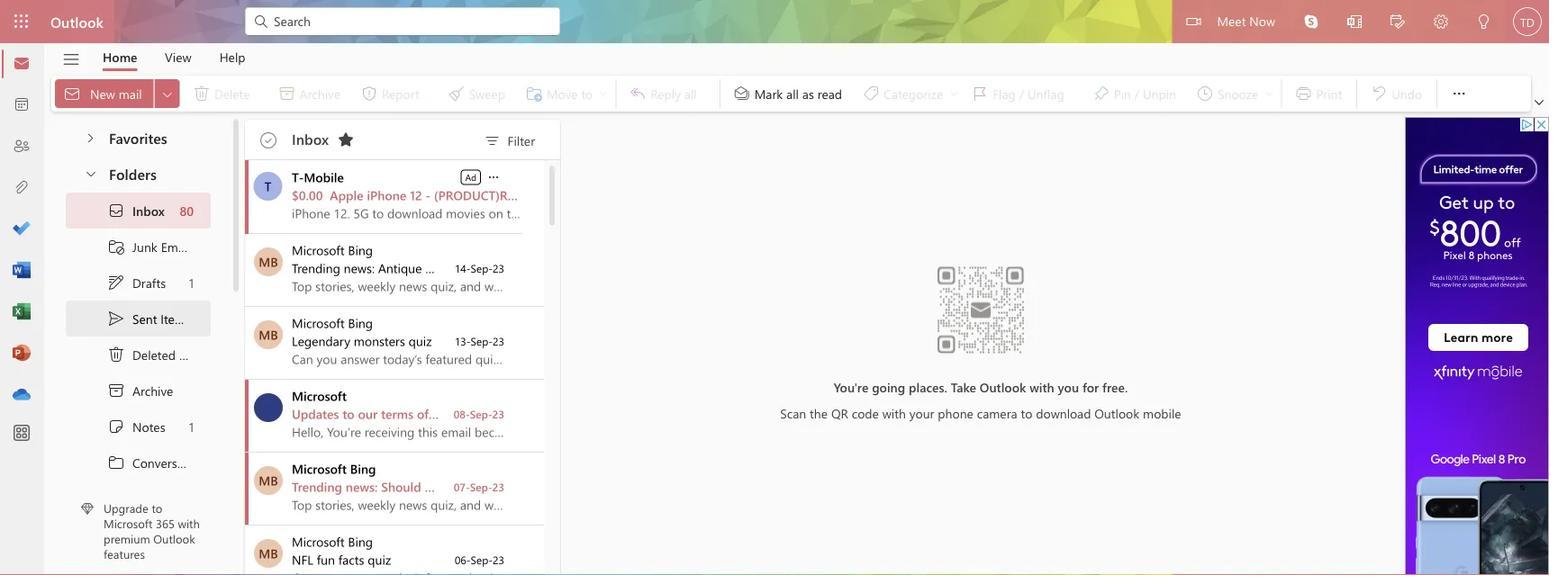 Task type: describe. For each thing, give the bounding box(es) containing it.
folders tree item
[[66, 157, 211, 193]]

of
[[417, 406, 429, 423]]


[[733, 85, 751, 103]]


[[337, 131, 355, 149]]

 for  popup button on the top right of page
[[1451, 85, 1469, 103]]

qr
[[832, 405, 849, 421]]

to inside 'upgrade to microsoft 365 with premium outlook features'
[[152, 501, 162, 517]]

going
[[872, 379, 906, 396]]

favorites tree item
[[66, 121, 211, 157]]

email
[[161, 239, 191, 255]]

microsoft for trending news: antique singer sewing machine values & what… and more
[[292, 242, 345, 259]]

microsoft bing for trending news: antique singer sewing machine values & what… and more
[[292, 242, 373, 259]]

tab list inside application
[[89, 43, 260, 71]]

outlook banner
[[0, 0, 1550, 46]]

2 - from the left
[[527, 187, 532, 204]]

select a conversation checkbox for updates to our terms of use
[[249, 380, 292, 423]]

microsoft bing image for legendary monsters quiz
[[254, 321, 283, 350]]

06-sep-23
[[455, 553, 505, 568]]

 sent items
[[107, 310, 191, 328]]

microsoft for legendary monsters quiz
[[292, 315, 345, 332]]


[[1435, 14, 1449, 29]]

t-
[[292, 169, 304, 186]]

items for 
[[161, 311, 191, 327]]

 button
[[1532, 94, 1548, 112]]

news: for should
[[346, 479, 378, 496]]

sep- for should
[[470, 480, 493, 495]]

mail
[[119, 85, 142, 102]]

inbox inside  inbox
[[132, 203, 165, 219]]

m
[[263, 400, 274, 416]]

 drafts
[[107, 274, 166, 292]]

files image
[[13, 179, 31, 197]]

left-rail-appbar navigation
[[4, 43, 40, 416]]

microsoft bing image for trending news: antique singer sewing machine values & what… and more
[[254, 248, 283, 277]]

payments)
[[681, 187, 740, 204]]

facts
[[339, 552, 364, 569]]

 junk email
[[107, 238, 191, 256]]

calendar image
[[13, 96, 31, 114]]

13-
[[455, 334, 471, 349]]

folders
[[109, 164, 157, 183]]

iphone
[[367, 187, 407, 204]]


[[1391, 14, 1406, 29]]

view button
[[151, 43, 205, 71]]

people image
[[13, 138, 31, 156]]

sep- for antique
[[471, 261, 493, 276]]

select a conversation checkbox for trending news: should supreme court disqualify trump from… and more
[[249, 453, 292, 496]]

bing for should
[[350, 461, 376, 478]]

all
[[787, 85, 799, 102]]

fun
[[317, 552, 335, 569]]


[[107, 274, 125, 292]]

07-sep-23
[[454, 480, 505, 495]]

items for 
[[179, 347, 210, 363]]

microsoft image
[[254, 394, 283, 423]]

trump
[[574, 479, 611, 496]]

t mobile image
[[254, 172, 282, 201]]

14-sep-23
[[455, 261, 505, 276]]

microsoft inside 'upgrade to microsoft 365 with premium outlook features'
[[104, 516, 153, 532]]

sep- for quiz
[[471, 334, 493, 349]]

more apps image
[[13, 425, 31, 443]]

$0.00 apple iphone 12 - (product)red - 256gb (with 24 monthly payments)
[[292, 187, 740, 204]]

code
[[852, 405, 879, 421]]

24
[[611, 187, 626, 204]]


[[1305, 14, 1319, 29]]

sent
[[132, 311, 157, 327]]

to inside you're going places. take outlook with you for free. scan the qr code with your phone camera to download outlook mobile
[[1021, 405, 1033, 421]]

for
[[1083, 379, 1100, 396]]

home button
[[89, 43, 151, 71]]

microsoft for trending news: should supreme court disqualify trump from… and more
[[292, 461, 347, 478]]

mobile
[[1144, 405, 1182, 421]]

legendary
[[292, 333, 351, 350]]

14-
[[455, 261, 471, 276]]

word image
[[13, 262, 31, 280]]

upgrade to microsoft 365 with premium outlook features
[[104, 501, 200, 562]]

23 inside "microsoft updates to our terms of use 08-sep-23"
[[493, 407, 505, 422]]

trending for trending news: should supreme court disqualify trump from… and more
[[292, 479, 342, 496]]

Select all messages checkbox
[[256, 128, 281, 153]]

junk
[[132, 239, 158, 255]]

 tree item
[[66, 337, 211, 373]]

23 for antique
[[493, 261, 505, 276]]

outlook up 'camera'
[[980, 379, 1027, 396]]


[[63, 85, 81, 103]]

 button
[[155, 79, 180, 108]]

trending for trending news: antique singer sewing machine values & what… and more
[[292, 260, 340, 277]]

from…
[[614, 479, 652, 496]]

monsters
[[354, 333, 405, 350]]

 button
[[1334, 0, 1377, 46]]

apple
[[330, 187, 364, 204]]

help button
[[206, 43, 259, 71]]

1 for 
[[189, 275, 194, 291]]

bing for antique
[[348, 242, 373, 259]]

 button
[[1290, 0, 1334, 43]]

terms
[[381, 406, 414, 423]]

 tree item
[[66, 301, 211, 337]]

upgrade
[[104, 501, 149, 517]]

 button
[[1463, 0, 1507, 46]]

 new mail
[[63, 85, 142, 103]]

23 for facts
[[493, 553, 505, 568]]

mb for legendary monsters quiz
[[259, 327, 278, 343]]

new
[[90, 85, 115, 102]]

excel image
[[13, 304, 31, 322]]

 tree item
[[66, 229, 211, 265]]

microsoft inside "microsoft updates to our terms of use 08-sep-23"
[[292, 388, 347, 405]]

 tree item
[[66, 265, 211, 301]]

tree inside application
[[66, 193, 211, 576]]

 filter
[[483, 132, 535, 150]]

80
[[180, 203, 194, 219]]

court
[[479, 479, 512, 496]]

06-
[[455, 553, 471, 568]]


[[107, 382, 125, 400]]

 for folders
[[84, 166, 98, 181]]


[[262, 132, 276, 147]]


[[252, 13, 270, 31]]

microsoft for nfl fun facts quiz
[[292, 534, 345, 551]]

to do image
[[13, 221, 31, 239]]

inbox heading
[[292, 120, 360, 159]]

message list no conversations selected list box
[[245, 160, 740, 576]]

07-
[[454, 480, 470, 495]]

1 horizontal spatial quiz
[[409, 333, 432, 350]]


[[1348, 14, 1362, 29]]

singer
[[426, 260, 461, 277]]

premium features image
[[81, 503, 94, 516]]

mb for nfl fun facts quiz
[[259, 546, 278, 562]]

powerpoint image
[[13, 345, 31, 363]]

camera
[[977, 405, 1018, 421]]

mark
[[755, 85, 783, 102]]

 for favorites
[[83, 131, 97, 146]]

updates
[[292, 406, 339, 423]]

help
[[220, 49, 246, 65]]

disqualify
[[515, 479, 571, 496]]

microsoft bing for nfl fun facts quiz
[[292, 534, 373, 551]]

 inside dropdown button
[[160, 87, 175, 101]]

0 vertical spatial and
[[654, 260, 675, 277]]

places.
[[909, 379, 948, 396]]

mb for trending news: should supreme court disqualify trump from… and more
[[259, 473, 278, 489]]

nfl fun facts quiz
[[292, 552, 391, 569]]

notes
[[132, 419, 165, 435]]

23 for quiz
[[493, 334, 505, 349]]

select a conversation checkbox for nfl fun facts quiz
[[249, 526, 292, 569]]

download
[[1036, 405, 1092, 421]]

meet
[[1218, 12, 1247, 29]]

td image
[[1514, 7, 1543, 36]]



Task type: vqa. For each thing, say whether or not it's contained in the screenshot.
Select a conversation option related to Trending news: Antique Singer Sewing Machine Values & What… and more
yes



Task type: locate. For each thing, give the bounding box(es) containing it.
&
[[598, 260, 608, 277]]

bing down apple
[[348, 242, 373, 259]]

0 vertical spatial inbox
[[292, 129, 329, 148]]

1 microsoft bing image from the top
[[254, 467, 283, 496]]

0 vertical spatial 
[[107, 454, 125, 472]]

 inside favorites tree item
[[83, 131, 97, 146]]

Select a conversation checkbox
[[249, 307, 292, 350]]

2 mb from the top
[[259, 327, 278, 343]]

 button
[[53, 44, 89, 75]]

1 inside  tree item
[[189, 419, 194, 435]]


[[1478, 14, 1492, 29]]

1 1 from the top
[[189, 275, 194, 291]]

0 horizontal spatial to
[[152, 501, 162, 517]]

1 mb from the top
[[259, 254, 278, 270]]

application
[[0, 0, 1550, 576]]

1 horizontal spatial to
[[343, 406, 355, 423]]

 mark all as read
[[733, 85, 843, 103]]

1 right the notes
[[189, 419, 194, 435]]

tags group
[[724, 76, 1278, 112]]

365
[[156, 516, 175, 532]]

select a conversation checkbox containing m
[[249, 380, 292, 423]]

mb up mb checkbox
[[259, 254, 278, 270]]

 tree item
[[66, 193, 211, 229]]

news: for antique
[[344, 260, 375, 277]]

move & delete group
[[55, 76, 612, 112]]

- right 12
[[426, 187, 431, 204]]

onedrive image
[[13, 387, 31, 405]]

 button
[[332, 125, 360, 154]]

select a conversation checkbox down mb checkbox
[[249, 380, 292, 423]]

trending news: should supreme court disqualify trump from… and more
[[292, 479, 711, 496]]

1 vertical spatial with
[[883, 405, 906, 421]]

23 right the 07-
[[493, 480, 505, 495]]

$0.00
[[292, 187, 323, 204]]

items right sent
[[161, 311, 191, 327]]

with inside 'upgrade to microsoft 365 with premium outlook features'
[[178, 516, 200, 532]]

outlook down free.
[[1095, 405, 1140, 421]]

free.
[[1103, 379, 1128, 396]]


[[160, 87, 175, 101], [83, 131, 97, 146], [84, 166, 98, 181]]

tab list containing home
[[89, 43, 260, 71]]

 inbox
[[107, 202, 165, 220]]

news: left should
[[346, 479, 378, 496]]

microsoft bing
[[292, 242, 373, 259], [292, 315, 373, 332], [292, 461, 376, 478], [292, 534, 373, 551]]

1
[[189, 275, 194, 291], [189, 419, 194, 435]]

the
[[810, 405, 828, 421]]

trending news: antique singer sewing machine values & what… and more
[[292, 260, 707, 277]]

deleted
[[132, 347, 176, 363]]

items inside the  sent items
[[161, 311, 191, 327]]

t-mobile
[[292, 169, 344, 186]]

favorites
[[109, 128, 167, 147]]

23 right the 13-
[[493, 334, 505, 349]]

12
[[410, 187, 422, 204]]

0 horizontal spatial 
[[487, 170, 501, 185]]

 down 
[[107, 454, 125, 472]]

filter
[[508, 132, 535, 149]]

2 horizontal spatial to
[[1021, 405, 1033, 421]]

1 - from the left
[[426, 187, 431, 204]]

1 vertical spatial 1
[[189, 419, 194, 435]]

1 vertical spatial microsoft bing image
[[254, 321, 283, 350]]

-
[[426, 187, 431, 204], [527, 187, 532, 204]]

2 select a conversation checkbox from the top
[[249, 380, 292, 423]]

inbox inside inbox 
[[292, 129, 329, 148]]


[[107, 418, 125, 436]]

microsoft bing image
[[254, 248, 283, 277], [254, 321, 283, 350]]

quiz right the facts
[[368, 552, 391, 569]]

- left 256gb
[[527, 187, 532, 204]]

quiz right the monsters
[[409, 333, 432, 350]]

microsoft bing for trending news: should supreme court disqualify trump from… and more
[[292, 461, 376, 478]]

select a conversation checkbox for trending news: antique singer sewing machine values & what… and more
[[249, 234, 292, 277]]

microsoft bing image for trending news: should supreme court disqualify trump from… and more
[[254, 467, 283, 496]]

1 vertical spatial microsoft bing image
[[254, 540, 283, 569]]

1 select a conversation checkbox from the top
[[249, 234, 292, 277]]

 right mail
[[160, 87, 175, 101]]

bing for facts
[[348, 534, 373, 551]]

1 inside  tree item
[[189, 275, 194, 291]]

with right 365 on the left of page
[[178, 516, 200, 532]]

outlook up 
[[50, 12, 104, 31]]

1 horizontal spatial inbox
[[292, 129, 329, 148]]

microsoft bing image
[[254, 467, 283, 496], [254, 540, 283, 569]]


[[107, 202, 125, 220]]

 button down  new mail
[[73, 121, 107, 154]]

with left you
[[1030, 379, 1055, 396]]

mb left legendary
[[259, 327, 278, 343]]

inbox
[[292, 129, 329, 148], [132, 203, 165, 219]]

256gb
[[535, 187, 573, 204]]

inbox left the  button
[[292, 129, 329, 148]]

bing down the our
[[350, 461, 376, 478]]

 right "ad"
[[487, 170, 501, 185]]

microsoft up legendary
[[292, 315, 345, 332]]

message list section
[[245, 115, 740, 576]]

0 vertical spatial 
[[1451, 85, 1469, 103]]

1 horizontal spatial with
[[883, 405, 906, 421]]

trending down updates
[[292, 479, 342, 496]]

sep- inside "microsoft updates to our terms of use 08-sep-23"
[[470, 407, 493, 422]]

3 select a conversation checkbox from the top
[[249, 453, 292, 496]]

 button inside favorites tree item
[[73, 121, 107, 154]]

to inside "microsoft updates to our terms of use 08-sep-23"
[[343, 406, 355, 423]]

1 horizontal spatial 
[[1451, 85, 1469, 103]]

2  from the top
[[107, 490, 125, 508]]

tab list
[[89, 43, 260, 71]]

mb left the nfl
[[259, 546, 278, 562]]

microsoft bing image for nfl fun facts quiz
[[254, 540, 283, 569]]

0 vertical spatial items
[[161, 311, 191, 327]]

items inside  deleted items
[[179, 347, 210, 363]]

with down going
[[883, 405, 906, 421]]

to left the our
[[343, 406, 355, 423]]

0 horizontal spatial inbox
[[132, 203, 165, 219]]

drafts
[[132, 275, 166, 291]]

legendary monsters quiz
[[292, 333, 432, 350]]

1 vertical spatial quiz
[[368, 552, 391, 569]]

you're
[[834, 379, 869, 396]]

2 horizontal spatial with
[[1030, 379, 1055, 396]]

 for  dropdown button
[[487, 170, 501, 185]]

microsoft bing down updates
[[292, 461, 376, 478]]

1  from the top
[[107, 454, 125, 472]]

news: left the antique
[[344, 260, 375, 277]]

 button
[[1377, 0, 1420, 46]]

ad
[[466, 171, 477, 183]]

 inside  dropdown button
[[487, 170, 501, 185]]

0 vertical spatial 1
[[189, 275, 194, 291]]

mobile
[[304, 169, 344, 186]]

1 vertical spatial  button
[[75, 157, 105, 190]]

23 left machine
[[493, 261, 505, 276]]

2 vertical spatial with
[[178, 516, 200, 532]]

microsoft down updates
[[292, 461, 347, 478]]

microsoft
[[292, 242, 345, 259], [292, 315, 345, 332], [292, 388, 347, 405], [292, 461, 347, 478], [104, 516, 153, 532], [292, 534, 345, 551]]

your
[[910, 405, 935, 421]]

2 vertical spatial 
[[84, 166, 98, 181]]

mb
[[259, 254, 278, 270], [259, 327, 278, 343], [259, 473, 278, 489], [259, 546, 278, 562]]

more right what…
[[678, 260, 707, 277]]

2 trending from the top
[[292, 479, 342, 496]]


[[1535, 98, 1545, 107]]

2 microsoft bing from the top
[[292, 315, 373, 332]]

 tree item
[[66, 445, 211, 481]]

tree containing 
[[66, 193, 211, 576]]

and right what…
[[654, 260, 675, 277]]

outlook right premium at left
[[153, 531, 195, 547]]

microsoft bing image up mb checkbox
[[254, 248, 283, 277]]

1 for 
[[189, 419, 194, 435]]

 button for favorites
[[73, 121, 107, 154]]

microsoft bing image left the nfl
[[254, 540, 283, 569]]

Select a conversation checkbox
[[249, 234, 292, 277], [249, 380, 292, 423], [249, 453, 292, 496], [249, 526, 292, 569]]

 down  dropdown button
[[1451, 85, 1469, 103]]

 button
[[1442, 76, 1478, 112]]

23 right 06-
[[493, 553, 505, 568]]

microsoft bing for legendary monsters quiz
[[292, 315, 373, 332]]

monthly
[[629, 187, 677, 204]]

 button inside folders tree item
[[75, 157, 105, 190]]

0 vertical spatial quiz
[[409, 333, 432, 350]]


[[107, 238, 125, 256]]

take
[[951, 379, 977, 396]]

tree
[[66, 193, 211, 576]]

0 horizontal spatial quiz
[[368, 552, 391, 569]]

more right from… at the left
[[681, 479, 711, 496]]

trending up legendary
[[292, 260, 340, 277]]

 inside  popup button
[[1451, 85, 1469, 103]]

 inside tree item
[[107, 454, 125, 472]]

 deleted items
[[107, 346, 210, 364]]

microsoft up fun
[[292, 534, 345, 551]]

1 vertical spatial more
[[681, 479, 711, 496]]

0 vertical spatial  button
[[73, 121, 107, 154]]

0 vertical spatial with
[[1030, 379, 1055, 396]]

 button
[[1420, 0, 1463, 46]]

1 vertical spatial inbox
[[132, 203, 165, 219]]

bing up the facts
[[348, 534, 373, 551]]

1 horizontal spatial -
[[527, 187, 532, 204]]

 tree item
[[66, 409, 211, 445]]

items
[[161, 311, 191, 327], [179, 347, 210, 363]]

application containing outlook
[[0, 0, 1550, 576]]

microsoft bing image left legendary
[[254, 321, 283, 350]]


[[260, 132, 277, 149]]

sep-
[[471, 261, 493, 276], [471, 334, 493, 349], [470, 407, 493, 422], [470, 480, 493, 495], [471, 553, 493, 568]]

select a conversation checkbox down the microsoft image
[[249, 453, 292, 496]]

select a conversation checkbox down 't mobile' "image"
[[249, 234, 292, 277]]

0 vertical spatial microsoft bing image
[[254, 467, 283, 496]]


[[107, 346, 125, 364]]

0 vertical spatial microsoft bing image
[[254, 248, 283, 277]]

our
[[358, 406, 378, 423]]

3 microsoft bing from the top
[[292, 461, 376, 478]]

to
[[1021, 405, 1033, 421], [343, 406, 355, 423], [152, 501, 162, 517]]

2 1 from the top
[[189, 419, 194, 435]]

 right premium features icon
[[107, 490, 125, 508]]

 button for folders
[[75, 157, 105, 190]]

view
[[165, 49, 192, 65]]

select a conversation checkbox left fun
[[249, 526, 292, 569]]

trending
[[292, 260, 340, 277], [292, 479, 342, 496]]

microsoft bing image inside mb checkbox
[[254, 321, 283, 350]]

microsoft bing up fun
[[292, 534, 373, 551]]

machine
[[508, 260, 555, 277]]

bing for quiz
[[348, 315, 373, 332]]

use
[[432, 406, 452, 423]]

to right 'camera'
[[1021, 405, 1033, 421]]

1 vertical spatial trending
[[292, 479, 342, 496]]

sep- for facts
[[471, 553, 493, 568]]

4 mb from the top
[[259, 546, 278, 562]]

0 vertical spatial 
[[160, 87, 175, 101]]

0 vertical spatial more
[[678, 260, 707, 277]]

 button
[[73, 121, 107, 154], [75, 157, 105, 190]]

 left 'folders'
[[84, 166, 98, 181]]

08-
[[454, 407, 470, 422]]

bing
[[348, 242, 373, 259], [348, 315, 373, 332], [350, 461, 376, 478], [348, 534, 373, 551]]

inbox 
[[292, 129, 355, 149]]

23 for should
[[493, 480, 505, 495]]

microsoft up 'features'
[[104, 516, 153, 532]]

microsoft up updates
[[292, 388, 347, 405]]

and
[[654, 260, 675, 277], [656, 479, 677, 496]]

mb down the microsoft image
[[259, 473, 278, 489]]

now
[[1250, 12, 1276, 29]]

1 vertical spatial news:
[[346, 479, 378, 496]]

microsoft down "$0.00" in the top of the page
[[292, 242, 345, 259]]

0 vertical spatial trending
[[292, 260, 340, 277]]

1 vertical spatial 
[[487, 170, 501, 185]]

 button left 'folders'
[[75, 157, 105, 190]]

1 trending from the top
[[292, 260, 340, 277]]

1 vertical spatial items
[[179, 347, 210, 363]]

 down  new mail
[[83, 131, 97, 146]]

1 vertical spatial and
[[656, 479, 677, 496]]

inbox right 
[[132, 203, 165, 219]]

 tree item
[[66, 373, 211, 409]]

2 microsoft bing image from the top
[[254, 540, 283, 569]]

sewing
[[464, 260, 504, 277]]

1 down email
[[189, 275, 194, 291]]

1 vertical spatial 
[[83, 131, 97, 146]]

phone
[[938, 405, 974, 421]]

mb inside checkbox
[[259, 327, 278, 343]]

2 microsoft bing image from the top
[[254, 321, 283, 350]]

bing up 'legendary monsters quiz'
[[348, 315, 373, 332]]

meet now
[[1218, 12, 1276, 29]]

home
[[103, 49, 137, 65]]

values
[[559, 260, 594, 277]]

0 horizontal spatial -
[[426, 187, 431, 204]]

1 microsoft bing image from the top
[[254, 248, 283, 277]]


[[1451, 85, 1469, 103], [487, 170, 501, 185]]

23 right 08-
[[493, 407, 505, 422]]

microsoft bing image down the microsoft image
[[254, 467, 283, 496]]

4 select a conversation checkbox from the top
[[249, 526, 292, 569]]

(with
[[576, 187, 608, 204]]

0 vertical spatial news:
[[344, 260, 375, 277]]

features
[[104, 547, 145, 562]]

microsoft bing image inside select a conversation checkbox
[[254, 248, 283, 277]]

and right from… at the left
[[656, 479, 677, 496]]

1 microsoft bing from the top
[[292, 242, 373, 259]]

microsoft bing up legendary
[[292, 315, 373, 332]]

0 horizontal spatial with
[[178, 516, 200, 532]]

to right upgrade
[[152, 501, 162, 517]]

items right deleted
[[179, 347, 210, 363]]

13-sep-23
[[455, 334, 505, 349]]

outlook
[[50, 12, 104, 31], [980, 379, 1027, 396], [1095, 405, 1140, 421], [153, 531, 195, 547]]

4 microsoft bing from the top
[[292, 534, 373, 551]]

outlook inside banner
[[50, 12, 104, 31]]

microsoft bing down apple
[[292, 242, 373, 259]]

 archive
[[107, 382, 173, 400]]

Search for email, meetings, files and more. field
[[272, 11, 550, 30]]

mb for trending news: antique singer sewing machine values & what… and more
[[259, 254, 278, 270]]

news:
[[344, 260, 375, 277], [346, 479, 378, 496]]

1 vertical spatial 
[[107, 490, 125, 508]]

3 mb from the top
[[259, 473, 278, 489]]

as
[[803, 85, 815, 102]]

 inside folders tree item
[[84, 166, 98, 181]]

 search field
[[245, 0, 560, 41]]

outlook inside 'upgrade to microsoft 365 with premium outlook features'
[[153, 531, 195, 547]]

mail image
[[13, 55, 31, 73]]



